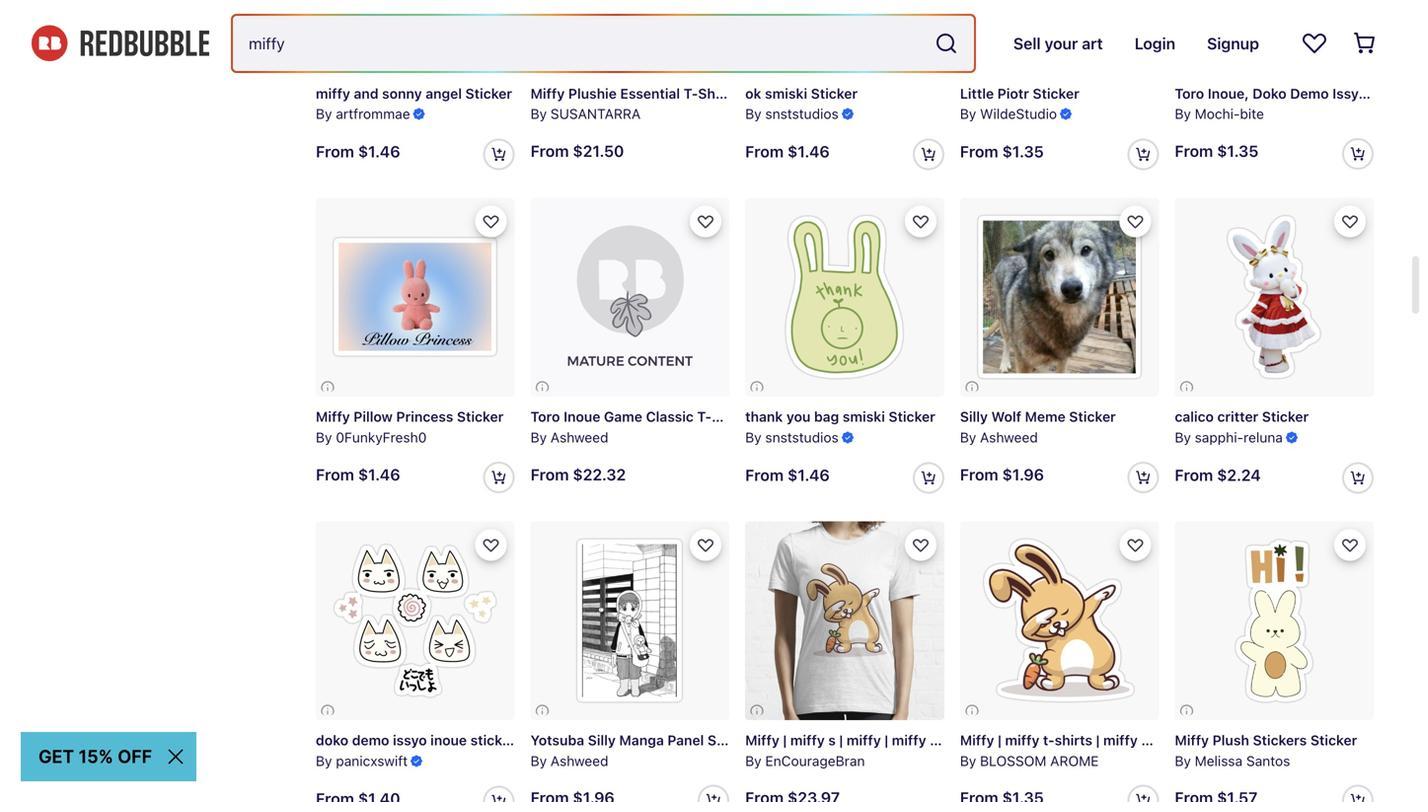 Task type: vqa. For each thing, say whether or not it's contained in the screenshot.
8th menu item from the right
no



Task type: locate. For each thing, give the bounding box(es) containing it.
1 horizontal spatial $1.35
[[1218, 142, 1259, 160]]

toro inside toro inoue, doko demo issyo  sticker by mochi-bite
[[1175, 85, 1205, 101]]

panel
[[668, 733, 704, 749]]

from down by wildestudio
[[961, 142, 999, 161]]

$1.35
[[1218, 142, 1259, 160], [1003, 142, 1044, 161]]

from for calico critter sticker
[[1175, 466, 1214, 485]]

by inside by encouragebran link
[[746, 753, 762, 770]]

calico critter sticker
[[1175, 409, 1310, 425]]

from $1.46 down ok smiski sticker
[[746, 142, 830, 161]]

sticker inside miffy pillow princess sticker by 0funkyfresh0
[[457, 409, 504, 425]]

you
[[787, 409, 811, 425]]

smiski
[[765, 85, 808, 101], [843, 409, 886, 425]]

snststudios down ok smiski sticker
[[766, 106, 839, 122]]

by left blossom
[[961, 753, 977, 770]]

t- right essential
[[684, 85, 698, 101]]

pillow
[[354, 409, 393, 425]]

doko
[[1253, 85, 1287, 101]]

miffy for by
[[531, 85, 565, 101]]

from left $2.24
[[1175, 466, 1214, 485]]

by left mochi-
[[1175, 106, 1192, 122]]

by left encouragebran
[[746, 753, 762, 770]]

by inside miffy pillow princess sticker by 0funkyfresh0
[[316, 430, 332, 446]]

$1.35 for toro inoue, doko demo issyo  sticker
[[1218, 142, 1259, 160]]

0 vertical spatial silly
[[961, 409, 988, 425]]

toro
[[1175, 85, 1205, 101], [531, 409, 560, 425]]

miffy
[[531, 85, 565, 101], [316, 409, 350, 425], [1175, 733, 1210, 749]]

1 vertical spatial by snststudios
[[746, 430, 839, 446]]

miffy inside miffy pillow princess sticker by 0funkyfresh0
[[316, 409, 350, 425]]

by inside toro inoue game classic t-shirt by ashweed
[[531, 430, 547, 446]]

by inside toro inoue, doko demo issyo  sticker by mochi-bite
[[1175, 106, 1192, 122]]

2 vertical spatial miffy
[[1175, 733, 1210, 749]]

miffy pillow princess sticker image
[[316, 198, 515, 397]]

$2.24
[[1218, 466, 1262, 485]]

2 horizontal spatial miffy
[[1175, 733, 1210, 749]]

critter
[[1218, 409, 1259, 425]]

0 vertical spatial t-
[[684, 85, 698, 101]]

toro left inoue
[[531, 409, 560, 425]]

from
[[531, 142, 569, 160], [1175, 142, 1214, 160], [316, 142, 354, 161], [746, 142, 784, 161], [961, 142, 999, 161], [316, 465, 354, 484], [531, 465, 569, 484], [961, 465, 999, 484], [746, 466, 784, 485], [1175, 466, 1214, 485]]

shirt left 'ok'
[[698, 85, 730, 101]]

ashweed down inoue
[[551, 430, 609, 446]]

sticker inside toro inoue, doko demo issyo  sticker by mochi-bite
[[1371, 85, 1418, 101]]

from $1.46
[[316, 142, 401, 161], [746, 142, 830, 161], [316, 465, 401, 484], [746, 466, 830, 485]]

miffy
[[316, 85, 350, 101]]

and
[[354, 85, 379, 101]]

$1.46 down ok smiski sticker
[[788, 142, 830, 161]]

by
[[316, 106, 332, 122], [531, 106, 547, 122], [746, 106, 762, 122], [961, 106, 977, 122], [1175, 106, 1192, 122], [316, 430, 332, 446], [531, 430, 547, 446], [746, 430, 762, 446], [961, 430, 977, 446], [1175, 430, 1192, 446], [316, 753, 332, 770], [531, 753, 547, 770], [746, 753, 762, 770], [961, 753, 977, 770], [1175, 753, 1192, 770]]

shirt left thank
[[712, 409, 744, 425]]

t-
[[684, 85, 698, 101], [698, 409, 712, 425]]

snststudios
[[766, 106, 839, 122], [766, 430, 839, 446]]

0 vertical spatial snststudios
[[766, 106, 839, 122]]

0 vertical spatial shirt
[[698, 85, 730, 101]]

from $1.46 down 0funkyfresh0
[[316, 465, 401, 484]]

0 horizontal spatial from $1.35
[[961, 142, 1044, 161]]

miffy for 0funkyfresh0
[[316, 409, 350, 425]]

2 by snststudios from the top
[[746, 430, 839, 446]]

manga
[[620, 733, 664, 749]]

1 vertical spatial silly
[[588, 733, 616, 749]]

plushie
[[569, 85, 617, 101]]

thank
[[746, 409, 783, 425]]

by inside "miffy plush stickers sticker by melissa santos"
[[1175, 753, 1192, 770]]

$1.35 down wildestudio
[[1003, 142, 1044, 161]]

essential
[[621, 85, 680, 101]]

miffy left the pillow
[[316, 409, 350, 425]]

snststudios down you
[[766, 430, 839, 446]]

meme
[[1026, 409, 1066, 425]]

from $1.46 down you
[[746, 466, 830, 485]]

from $1.46 for thank you bag smiski sticker
[[746, 466, 830, 485]]

by snststudios
[[746, 106, 839, 122], [746, 430, 839, 446]]

$1.46
[[358, 142, 401, 161], [788, 142, 830, 161], [358, 465, 401, 484], [788, 466, 830, 485]]

2 snststudios from the top
[[766, 430, 839, 446]]

ok smiski sticker
[[746, 85, 858, 101]]

silly wolf meme sticker by ashweed
[[961, 409, 1117, 446]]

1 vertical spatial shirt
[[712, 409, 744, 425]]

0 vertical spatial by snststudios
[[746, 106, 839, 122]]

$1.35 down bite
[[1218, 142, 1259, 160]]

from $1.46 for miffy and sonny angel  sticker
[[316, 142, 401, 161]]

toro inoue game classic t-shirt by ashweed
[[531, 409, 744, 446]]

0 vertical spatial toro
[[1175, 85, 1205, 101]]

0 vertical spatial miffy
[[531, 85, 565, 101]]

from $1.35 for toro inoue, doko demo issyo  sticker
[[1175, 142, 1259, 160]]

$1.46 for ok smiski sticker
[[788, 142, 830, 161]]

panicxswift
[[336, 753, 408, 770]]

encouragebran
[[766, 753, 865, 770]]

calico critter sticker image
[[1175, 198, 1375, 397]]

$1.46 down the artfrommae
[[358, 142, 401, 161]]

silly left manga
[[588, 733, 616, 749]]

by down yotsuba
[[531, 753, 547, 770]]

doko
[[316, 733, 349, 749]]

plush
[[1213, 733, 1250, 749]]

sonny
[[382, 85, 422, 101]]

from $1.35 down mochi-
[[1175, 142, 1259, 160]]

1 vertical spatial t-
[[698, 409, 712, 425]]

ashweed down yotsuba
[[551, 753, 609, 770]]

from left $1.96
[[961, 465, 999, 484]]

from down 'ok'
[[746, 142, 784, 161]]

Search term search field
[[233, 16, 927, 71]]

shirt inside toro inoue game classic t-shirt by ashweed
[[712, 409, 744, 425]]

stickers
[[1254, 733, 1308, 749]]

from for thank you bag smiski sticker
[[746, 466, 784, 485]]

piotr
[[998, 85, 1030, 101]]

by inside miffy plushie  essential t-shirt by susantarra
[[531, 106, 547, 122]]

miffy plush stickers sticker by melissa santos
[[1175, 733, 1358, 770]]

1 snststudios from the top
[[766, 106, 839, 122]]

from left $21.50
[[531, 142, 569, 160]]

yotsuba silly manga panel sticker by ashweed
[[531, 733, 755, 770]]

from $1.35
[[1175, 142, 1259, 160], [961, 142, 1044, 161]]

by up the from $21.50
[[531, 106, 547, 122]]

from down mochi-
[[1175, 142, 1214, 160]]

1 horizontal spatial from $1.35
[[1175, 142, 1259, 160]]

miffy and sonny angel  sticker
[[316, 85, 513, 101]]

0 horizontal spatial $1.35
[[1003, 142, 1044, 161]]

by inside "silly wolf meme sticker by ashweed"
[[961, 430, 977, 446]]

None field
[[233, 16, 974, 71]]

from $1.35 down by wildestudio
[[961, 142, 1044, 161]]

smiski right 'ok'
[[765, 85, 808, 101]]

calico
[[1175, 409, 1215, 425]]

by up from $1.96
[[961, 430, 977, 446]]

by snststudios down ok smiski sticker
[[746, 106, 839, 122]]

miffy inside miffy plushie  essential t-shirt by susantarra
[[531, 85, 565, 101]]

$1.96
[[1003, 465, 1045, 484]]

0 horizontal spatial miffy
[[316, 409, 350, 425]]

1 horizontal spatial silly
[[961, 409, 988, 425]]

1 vertical spatial toro
[[531, 409, 560, 425]]

shirt
[[698, 85, 730, 101], [712, 409, 744, 425]]

1 horizontal spatial smiski
[[843, 409, 886, 425]]

silly
[[961, 409, 988, 425], [588, 733, 616, 749]]

miffy inside "miffy plush stickers sticker by melissa santos"
[[1175, 733, 1210, 749]]

by blossom arome
[[961, 753, 1099, 770]]

1 horizontal spatial toro
[[1175, 85, 1205, 101]]

1 vertical spatial snststudios
[[766, 430, 839, 446]]

smiski right bag at the right
[[843, 409, 886, 425]]

ashweed
[[551, 430, 609, 446], [981, 430, 1039, 446], [551, 753, 609, 770]]

from down by artfrommae
[[316, 142, 354, 161]]

from $1.46 down by artfrommae
[[316, 142, 401, 161]]

0 vertical spatial smiski
[[765, 85, 808, 101]]

$1.46 down you
[[788, 466, 830, 485]]

1 by snststudios from the top
[[746, 106, 839, 122]]

by encouragebran
[[746, 753, 865, 770]]

by left melissa
[[1175, 753, 1192, 770]]

by wildestudio
[[961, 106, 1058, 122]]

miffy left 'plushie'
[[531, 85, 565, 101]]

from $1.46 for miffy pillow princess sticker
[[316, 465, 401, 484]]

by blossom arome link
[[961, 522, 1160, 803]]

t- right classic
[[698, 409, 712, 425]]

0 horizontal spatial silly
[[588, 733, 616, 749]]

by snststudios down you
[[746, 430, 839, 446]]

from down 0funkyfresh0
[[316, 465, 354, 484]]

ashweed inside toro inoue game classic t-shirt by ashweed
[[551, 430, 609, 446]]

by down the doko
[[316, 753, 332, 770]]

thank you bag smiski sticker
[[746, 409, 936, 425]]

0 horizontal spatial toro
[[531, 409, 560, 425]]

yotsuba
[[531, 733, 585, 749]]

issyo
[[1333, 85, 1368, 101]]

toro inside toro inoue game classic t-shirt by ashweed
[[531, 409, 560, 425]]

snststudios for you
[[766, 430, 839, 446]]

sticker inside "miffy plush stickers sticker by melissa santos"
[[1311, 733, 1358, 749]]

from down thank
[[746, 466, 784, 485]]

by down calico
[[1175, 430, 1192, 446]]

silly left wolf
[[961, 409, 988, 425]]

1 vertical spatial smiski
[[843, 409, 886, 425]]

ashweed down wolf
[[981, 430, 1039, 446]]

toro up mochi-
[[1175, 85, 1205, 101]]

sticker
[[466, 85, 513, 101], [811, 85, 858, 101], [1033, 85, 1080, 101], [1371, 85, 1418, 101], [457, 409, 504, 425], [889, 409, 936, 425], [1070, 409, 1117, 425], [1263, 409, 1310, 425], [527, 733, 574, 749], [708, 733, 755, 749], [1311, 733, 1358, 749]]

inoue
[[564, 409, 601, 425]]

snststudios for smiski
[[766, 106, 839, 122]]

toro for mochi-
[[1175, 85, 1205, 101]]

$1.46 down 0funkyfresh0
[[358, 465, 401, 484]]

by left 0funkyfresh0
[[316, 430, 332, 446]]

by inside yotsuba silly manga panel sticker by ashweed
[[531, 753, 547, 770]]

by up from $22.32 at left
[[531, 430, 547, 446]]

1 vertical spatial miffy
[[316, 409, 350, 425]]

1 horizontal spatial miffy
[[531, 85, 565, 101]]

miffy up melissa
[[1175, 733, 1210, 749]]



Task type: describe. For each thing, give the bounding box(es) containing it.
redbubble logo image
[[32, 25, 209, 61]]

inoue,
[[1208, 85, 1250, 101]]

toro for ashweed
[[531, 409, 560, 425]]

toro inoue game classic t-shirt image
[[531, 198, 730, 397]]

from left $22.32
[[531, 465, 569, 484]]

silly inside yotsuba silly manga panel sticker by ashweed
[[588, 733, 616, 749]]

bite
[[1241, 106, 1265, 122]]

by sapphi-reluna
[[1175, 430, 1284, 446]]

by down 'ok'
[[746, 106, 762, 122]]

from for miffy and sonny angel  sticker
[[316, 142, 354, 161]]

miffy pillow princess sticker by 0funkyfresh0
[[316, 409, 504, 446]]

from $1.35 for little piotr sticker
[[961, 142, 1044, 161]]

issyo
[[393, 733, 427, 749]]

demo
[[352, 733, 390, 749]]

$22.32
[[573, 465, 626, 484]]

by snststudios for smiski
[[746, 106, 839, 122]]

sticker inside yotsuba silly manga panel sticker by ashweed
[[708, 733, 755, 749]]

by panicxswift
[[316, 753, 408, 770]]

miffy plushie  essential t-shirt by susantarra
[[531, 85, 730, 122]]

doko demo issyo inoue stickers sticker image
[[316, 522, 515, 721]]

shirt inside miffy plushie  essential t-shirt by susantarra
[[698, 85, 730, 101]]

bag
[[815, 409, 840, 425]]

from $22.32
[[531, 465, 626, 484]]

melissa
[[1195, 753, 1243, 770]]

by snststudios for you
[[746, 430, 839, 446]]

silly wolf meme sticker image
[[961, 198, 1160, 397]]

miffy | miffy s | miffy  | miffy products | miffy stickers essential t-shirt image
[[746, 522, 945, 721]]

stickers
[[471, 733, 523, 749]]

mochi-
[[1195, 106, 1241, 122]]

by encouragebran link
[[746, 522, 945, 803]]

blossom
[[981, 753, 1047, 770]]

toro inoue, doko demo issyo  sticker by mochi-bite
[[1175, 85, 1418, 122]]

by artfrommae
[[316, 106, 410, 122]]

by down thank
[[746, 430, 762, 446]]

from for toro inoue, doko demo issyo  sticker
[[1175, 142, 1214, 160]]

arome
[[1051, 753, 1099, 770]]

reluna
[[1244, 430, 1284, 446]]

by down little
[[961, 106, 977, 122]]

little piotr sticker
[[961, 85, 1080, 101]]

from for miffy pillow princess sticker
[[316, 465, 354, 484]]

wolf
[[992, 409, 1022, 425]]

ashweed inside "silly wolf meme sticker by ashweed"
[[981, 430, 1039, 446]]

sticker inside "silly wolf meme sticker by ashweed"
[[1070, 409, 1117, 425]]

susantarra
[[551, 106, 641, 122]]

game
[[604, 409, 643, 425]]

by down miffy
[[316, 106, 332, 122]]

$1.46 for miffy and sonny angel  sticker
[[358, 142, 401, 161]]

$1.46 for thank you bag smiski sticker
[[788, 466, 830, 485]]

miffy plush stickers sticker image
[[1175, 522, 1375, 721]]

0funkyfresh0
[[336, 430, 427, 446]]

thank you bag smiski sticker image
[[746, 198, 945, 397]]

by inside "by blossom arome" link
[[961, 753, 977, 770]]

miffy for melissa
[[1175, 733, 1210, 749]]

little
[[961, 85, 995, 101]]

silly inside "silly wolf meme sticker by ashweed"
[[961, 409, 988, 425]]

doko demo issyo inoue stickers sticker
[[316, 733, 574, 749]]

0 horizontal spatial smiski
[[765, 85, 808, 101]]

artfrommae
[[336, 106, 410, 122]]

$1.35 for little piotr sticker
[[1003, 142, 1044, 161]]

santos
[[1247, 753, 1291, 770]]

ok smiski sticker image
[[746, 0, 945, 73]]

miffy | miffy t-shirts | miffy designs | miffy products | miffy stickers sticker image
[[961, 522, 1160, 721]]

classic
[[646, 409, 694, 425]]

angel
[[426, 85, 462, 101]]

ashweed inside yotsuba silly manga panel sticker by ashweed
[[551, 753, 609, 770]]

demo
[[1291, 85, 1330, 101]]

from $1.46 for ok smiski sticker
[[746, 142, 830, 161]]

$21.50
[[573, 142, 624, 160]]

from for little piotr sticker
[[961, 142, 999, 161]]

$1.46 for miffy pillow princess sticker
[[358, 465, 401, 484]]

from $2.24
[[1175, 466, 1262, 485]]

from $21.50
[[531, 142, 624, 160]]

t- inside toro inoue game classic t-shirt by ashweed
[[698, 409, 712, 425]]

yotsuba silly manga panel sticker image
[[531, 522, 730, 721]]

princess
[[396, 409, 454, 425]]

from for ok smiski sticker
[[746, 142, 784, 161]]

wildestudio
[[981, 106, 1058, 122]]

sapphi-
[[1195, 430, 1244, 446]]

t- inside miffy plushie  essential t-shirt by susantarra
[[684, 85, 698, 101]]

ok
[[746, 85, 762, 101]]

inoue
[[431, 733, 467, 749]]

from $1.96
[[961, 465, 1045, 484]]

from for silly wolf meme sticker
[[961, 465, 999, 484]]



